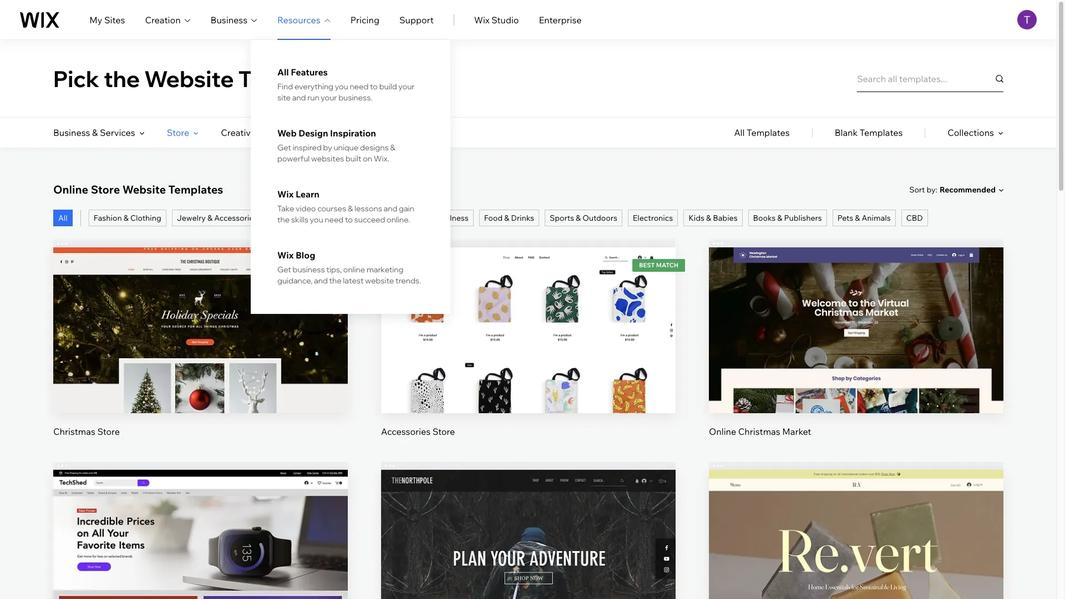 Task type: locate. For each thing, give the bounding box(es) containing it.
pets & animals
[[838, 213, 891, 223]]

& inside jewelry & accessories link
[[207, 213, 213, 223]]

view inside 'online christmas market' group
[[846, 346, 867, 357]]

2 get from the top
[[277, 265, 291, 275]]

2 horizontal spatial the
[[329, 276, 342, 286]]

1 vertical spatial and
[[384, 204, 397, 214]]

wix inside wix studio link
[[474, 14, 490, 25]]

view button
[[174, 338, 227, 365], [830, 338, 883, 365], [174, 560, 227, 587], [502, 560, 555, 587], [830, 560, 883, 587]]

1 horizontal spatial all
[[277, 67, 289, 78]]

latest
[[343, 276, 364, 286]]

resources
[[277, 14, 320, 25]]

0 horizontal spatial christmas
[[53, 426, 95, 437]]

website for the
[[144, 65, 234, 92]]

1 horizontal spatial you
[[335, 82, 348, 92]]

the for wix learn
[[277, 215, 290, 225]]

view button for online store website templates - backpack store image's edit button
[[502, 560, 555, 587]]

publishers
[[784, 213, 822, 223]]

business inside popup button
[[211, 14, 247, 25]]

to down the courses
[[345, 215, 353, 225]]

view button inside 'online christmas market' group
[[830, 338, 883, 365]]

all inside all features find everything you need to build your site and run your business.
[[277, 67, 289, 78]]

0 vertical spatial all
[[277, 67, 289, 78]]

1 vertical spatial you
[[310, 215, 323, 225]]

& for kids & babies
[[706, 213, 711, 223]]

get up powerful
[[277, 143, 291, 153]]

the down the tips,
[[329, 276, 342, 286]]

& for food & drinks
[[504, 213, 509, 223]]

need
[[350, 82, 369, 92], [325, 215, 344, 225]]

you
[[335, 82, 348, 92], [310, 215, 323, 225]]

1 vertical spatial online
[[709, 426, 736, 437]]

view
[[190, 346, 211, 357], [846, 346, 867, 357], [190, 568, 211, 579], [518, 568, 539, 579], [846, 568, 867, 579]]

to left build
[[370, 82, 378, 92]]

fashion & clothing
[[94, 213, 161, 223]]

kids & babies link
[[684, 210, 743, 226]]

view inside "christmas store" group
[[190, 346, 211, 357]]

& inside food & drinks "link"
[[504, 213, 509, 223]]

inspired
[[293, 143, 322, 153]]

& inside sports & outdoors link
[[576, 213, 581, 223]]

& inside "beauty & wellness" link
[[429, 213, 435, 223]]

edit button inside 'online christmas market' group
[[830, 300, 883, 327]]

& right kids
[[706, 213, 711, 223]]

0 vertical spatial wix
[[474, 14, 490, 25]]

skills
[[291, 215, 308, 225]]

jewelry & accessories
[[177, 213, 257, 223]]

0 vertical spatial business
[[211, 14, 247, 25]]

and up online.
[[384, 204, 397, 214]]

business for business
[[211, 14, 247, 25]]

wix.
[[374, 154, 389, 164]]

& down wix learn link
[[348, 204, 353, 214]]

0 vertical spatial and
[[292, 93, 306, 103]]

sports & outdoors
[[550, 213, 617, 223]]

0 vertical spatial online
[[53, 183, 88, 196]]

and inside wix learn take video courses & lessons and gain the skills you need to succeed online.
[[384, 204, 397, 214]]

1 vertical spatial get
[[277, 265, 291, 275]]

profile image image
[[1017, 10, 1037, 29]]

your right run
[[321, 93, 337, 103]]

wix inside wix learn take video courses & lessons and gain the skills you need to succeed online.
[[277, 189, 294, 200]]

features
[[291, 67, 328, 78]]

need up business.
[[350, 82, 369, 92]]

creation button
[[145, 13, 191, 26]]

cbd
[[906, 213, 923, 223]]

books
[[753, 213, 776, 223]]

blog up business
[[296, 250, 315, 261]]

& for arts & crafts
[[290, 213, 295, 223]]

need down the courses
[[325, 215, 344, 225]]

& inside categories by subject element
[[92, 127, 98, 138]]

online.
[[387, 215, 410, 225]]

support link
[[399, 13, 434, 26]]

0 horizontal spatial blog
[[296, 250, 315, 261]]

1 vertical spatial wix
[[277, 189, 294, 200]]

inspiration
[[330, 128, 376, 139]]

0 vertical spatial accessories
[[214, 213, 257, 223]]

view for view "popup button" associated with edit button corresponding to online store website templates - electronics store image
[[190, 568, 211, 579]]

& right sports
[[576, 213, 581, 223]]

all link
[[53, 210, 73, 226]]

1 vertical spatial to
[[345, 215, 353, 225]]

the down take
[[277, 215, 290, 225]]

all inside generic categories element
[[734, 127, 745, 138]]

1 vertical spatial need
[[325, 215, 344, 225]]

& left services
[[92, 127, 98, 138]]

1 horizontal spatial your
[[398, 82, 415, 92]]

& right food
[[504, 213, 509, 223]]

online for online christmas market
[[709, 426, 736, 437]]

store for accessories store
[[433, 426, 455, 437]]

and inside all features find everything you need to build your site and run your business.
[[292, 93, 306, 103]]

designs
[[360, 143, 389, 153]]

beauty & wellness link
[[397, 210, 474, 226]]

and down business
[[314, 276, 328, 286]]

template
[[238, 65, 339, 92]]

& right designs at the left
[[390, 143, 395, 153]]

2 vertical spatial all
[[58, 213, 68, 223]]

web design inspiration link
[[277, 128, 424, 139]]

& inside 'kids & babies' link
[[706, 213, 711, 223]]

arts & crafts link
[[268, 210, 324, 226]]

and inside wix blog get business tips, online marketing guidance, and the latest website trends.
[[314, 276, 328, 286]]

edit for online store website templates - backpack store image's edit button
[[520, 530, 537, 541]]

& right books
[[777, 213, 782, 223]]

1 horizontal spatial the
[[277, 215, 290, 225]]

your
[[398, 82, 415, 92], [321, 93, 337, 103]]

0 vertical spatial the
[[104, 65, 140, 92]]

0 vertical spatial to
[[370, 82, 378, 92]]

0 vertical spatial your
[[398, 82, 415, 92]]

online store website templates - online christmas market image
[[709, 247, 1004, 413]]

1 vertical spatial all
[[734, 127, 745, 138]]

all for all
[[58, 213, 68, 223]]

business inside categories by subject element
[[53, 127, 90, 138]]

accessories store group
[[381, 240, 676, 438]]

& inside home & decor link
[[358, 213, 363, 223]]

the inside wix learn take video courses & lessons and gain the skills you need to succeed online.
[[277, 215, 290, 225]]

edit inside "christmas store" group
[[192, 308, 209, 319]]

& right pets
[[855, 213, 860, 223]]

1 vertical spatial website
[[123, 183, 166, 196]]

0 horizontal spatial all
[[58, 213, 68, 223]]

pick
[[53, 65, 99, 92]]

fashion
[[94, 213, 122, 223]]

learn
[[296, 189, 320, 200]]

generic categories element
[[734, 118, 1004, 148]]

wix blog link
[[277, 250, 424, 261]]

online store website templates
[[53, 183, 223, 196]]

2 vertical spatial wix
[[277, 250, 294, 261]]

the inside wix blog get business tips, online marketing guidance, and the latest website trends.
[[329, 276, 342, 286]]

Search search field
[[857, 65, 1004, 92]]

wix studio
[[474, 14, 519, 25]]

2 vertical spatial and
[[314, 276, 328, 286]]

& right arts
[[290, 213, 295, 223]]

1 get from the top
[[277, 143, 291, 153]]

0 horizontal spatial business
[[53, 127, 90, 138]]

the right pick
[[104, 65, 140, 92]]

& inside fashion & clothing link
[[124, 213, 129, 223]]

& right fashion
[[124, 213, 129, 223]]

online christmas market group
[[709, 240, 1004, 438]]

1 horizontal spatial need
[[350, 82, 369, 92]]

1 horizontal spatial business
[[211, 14, 247, 25]]

you
[[343, 65, 383, 92]]

online
[[53, 183, 88, 196], [709, 426, 736, 437]]

edit button for online store website templates - home goods store image
[[830, 523, 883, 549]]

categories. use the left and right arrow keys to navigate the menu element
[[0, 118, 1057, 148]]

succeed
[[354, 215, 385, 225]]

edit
[[192, 308, 209, 319], [848, 308, 865, 319], [192, 530, 209, 541], [520, 530, 537, 541], [848, 530, 865, 541]]

get up guidance,
[[277, 265, 291, 275]]

outdoors
[[583, 213, 617, 223]]

edit button inside "christmas store" group
[[174, 300, 227, 327]]

1 horizontal spatial templates
[[747, 127, 790, 138]]

store for online store website templates
[[91, 183, 120, 196]]

0 vertical spatial website
[[144, 65, 234, 92]]

0 horizontal spatial the
[[104, 65, 140, 92]]

recommended
[[940, 185, 996, 195]]

2 horizontal spatial and
[[384, 204, 397, 214]]

0 horizontal spatial templates
[[168, 183, 223, 196]]

to inside all features find everything you need to build your site and run your business.
[[370, 82, 378, 92]]

animals
[[862, 213, 891, 223]]

1 horizontal spatial online
[[709, 426, 736, 437]]

to
[[370, 82, 378, 92], [345, 215, 353, 225]]

wix inside wix blog get business tips, online marketing guidance, and the latest website trends.
[[277, 250, 294, 261]]

my sites link
[[90, 13, 125, 26]]

christmas store group
[[53, 240, 348, 438]]

0 horizontal spatial and
[[292, 93, 306, 103]]

sites
[[104, 14, 125, 25]]

0 horizontal spatial your
[[321, 93, 337, 103]]

blog up designs at the left
[[367, 127, 387, 138]]

blog inside wix blog get business tips, online marketing guidance, and the latest website trends.
[[296, 250, 315, 261]]

website for store
[[123, 183, 166, 196]]

1 horizontal spatial to
[[370, 82, 378, 92]]

0 vertical spatial get
[[277, 143, 291, 153]]

0 horizontal spatial online
[[53, 183, 88, 196]]

blank
[[835, 127, 858, 138]]

categories by subject element
[[53, 118, 396, 148]]

accessories inside group
[[381, 426, 431, 437]]

edit button
[[174, 300, 227, 327], [830, 300, 883, 327], [174, 523, 227, 549], [502, 523, 555, 549], [830, 523, 883, 549]]

1 vertical spatial business
[[53, 127, 90, 138]]

1 vertical spatial blog
[[296, 250, 315, 261]]

wix left studio
[[474, 14, 490, 25]]

your right build
[[398, 82, 415, 92]]

0 horizontal spatial to
[[345, 215, 353, 225]]

0 vertical spatial blog
[[367, 127, 387, 138]]

& inside books & publishers link
[[777, 213, 782, 223]]

& inside web design inspiration get inspired by unique designs & powerful websites built on wix.
[[390, 143, 395, 153]]

beauty & wellness
[[402, 213, 469, 223]]

0 vertical spatial need
[[350, 82, 369, 92]]

the
[[104, 65, 140, 92], [277, 215, 290, 225], [329, 276, 342, 286]]

edit for edit button corresponding to online store website templates - electronics store image
[[192, 530, 209, 541]]

& inside pets & animals "link"
[[855, 213, 860, 223]]

1 vertical spatial your
[[321, 93, 337, 103]]

1 vertical spatial accessories
[[381, 426, 431, 437]]

website
[[365, 276, 394, 286]]

business button
[[211, 13, 257, 26]]

websites
[[311, 154, 344, 164]]

1 horizontal spatial accessories
[[381, 426, 431, 437]]

2 vertical spatial the
[[329, 276, 342, 286]]

1 horizontal spatial blog
[[367, 127, 387, 138]]

online for online store website templates
[[53, 183, 88, 196]]

& right "jewelry"
[[207, 213, 213, 223]]

& inside arts & crafts link
[[290, 213, 295, 223]]

arts
[[273, 213, 288, 223]]

wellness
[[436, 213, 469, 223]]

0 horizontal spatial you
[[310, 215, 323, 225]]

0 vertical spatial you
[[335, 82, 348, 92]]

view button for edit button corresponding to online store website templates - electronics store image
[[174, 560, 227, 587]]

2 horizontal spatial all
[[734, 127, 745, 138]]

& right the beauty
[[429, 213, 435, 223]]

&
[[92, 127, 98, 138], [390, 143, 395, 153], [348, 204, 353, 214], [124, 213, 129, 223], [207, 213, 213, 223], [290, 213, 295, 223], [358, 213, 363, 223], [429, 213, 435, 223], [504, 213, 509, 223], [576, 213, 581, 223], [706, 213, 711, 223], [777, 213, 782, 223], [855, 213, 860, 223]]

0 horizontal spatial need
[[325, 215, 344, 225]]

edit inside 'online christmas market' group
[[848, 308, 865, 319]]

market
[[782, 426, 811, 437]]

view button inside "christmas store" group
[[174, 338, 227, 365]]

wix for wix blog get business tips, online marketing guidance, and the latest website trends.
[[277, 250, 294, 261]]

& left decor
[[358, 213, 363, 223]]

1 vertical spatial the
[[277, 215, 290, 225]]

1 horizontal spatial and
[[314, 276, 328, 286]]

wix up take
[[277, 189, 294, 200]]

get inside web design inspiration get inspired by unique designs & powerful websites built on wix.
[[277, 143, 291, 153]]

1 horizontal spatial christmas
[[738, 426, 780, 437]]

online store website templates - christmas store image
[[53, 247, 348, 413]]

sports
[[550, 213, 574, 223]]

wix up guidance,
[[277, 250, 294, 261]]

online inside 'online christmas market' group
[[709, 426, 736, 437]]

2 horizontal spatial templates
[[860, 127, 903, 138]]

you down all features link
[[335, 82, 348, 92]]

online store website templates - home goods store image
[[709, 470, 1004, 599]]

templates
[[747, 127, 790, 138], [860, 127, 903, 138], [168, 183, 223, 196]]

edit button for online store website templates - online christmas market image at the right of the page
[[830, 300, 883, 327]]

courses
[[317, 204, 346, 214]]

studio
[[492, 14, 519, 25]]

decor
[[365, 213, 387, 223]]

video
[[296, 204, 316, 214]]

None search field
[[857, 65, 1004, 92]]

pick the website template you love
[[53, 65, 439, 92]]

all features link
[[277, 67, 424, 78]]

resources button
[[277, 13, 330, 26]]

you down video
[[310, 215, 323, 225]]

babies
[[713, 213, 738, 223]]

business
[[211, 14, 247, 25], [53, 127, 90, 138]]

services
[[100, 127, 135, 138]]

and left run
[[292, 93, 306, 103]]



Task type: vqa. For each thing, say whether or not it's contained in the screenshot.
website builder link
no



Task type: describe. For each thing, give the bounding box(es) containing it.
online store website templates - backpack store image
[[381, 470, 676, 599]]

view button for edit button inside the 'online christmas market' group
[[830, 338, 883, 365]]

you inside all features find everything you need to build your site and run your business.
[[335, 82, 348, 92]]

edit for edit button inside the "christmas store" group
[[192, 308, 209, 319]]

store inside categories by subject element
[[167, 127, 189, 138]]

wix learn link
[[277, 189, 424, 200]]

on
[[363, 154, 372, 164]]

view for view "popup button" in "christmas store" group
[[190, 346, 211, 357]]

edit for online store website templates - home goods store image's edit button
[[848, 530, 865, 541]]

need inside all features find everything you need to build your site and run your business.
[[350, 82, 369, 92]]

kids & babies
[[689, 213, 738, 223]]

templates for blank templates
[[860, 127, 903, 138]]

view button for online store website templates - home goods store image's edit button
[[830, 560, 883, 587]]

& for pets & animals
[[855, 213, 860, 223]]

cbd link
[[901, 210, 928, 226]]

view for view "popup button" within the 'online christmas market' group
[[846, 346, 867, 357]]

run
[[307, 93, 319, 103]]

drinks
[[511, 213, 534, 223]]

books & publishers
[[753, 213, 822, 223]]

electronics
[[633, 213, 673, 223]]

marketing
[[367, 265, 404, 275]]

& for beauty & wellness
[[429, 213, 435, 223]]

1 christmas from the left
[[53, 426, 95, 437]]

you inside wix learn take video courses & lessons and gain the skills you need to succeed online.
[[310, 215, 323, 225]]

all for all templates
[[734, 127, 745, 138]]

& inside wix learn take video courses & lessons and gain the skills you need to succeed online.
[[348, 204, 353, 214]]

powerful
[[277, 154, 310, 164]]

to inside wix learn take video courses & lessons and gain the skills you need to succeed online.
[[345, 215, 353, 225]]

food & drinks link
[[479, 210, 539, 226]]

guidance,
[[277, 276, 313, 286]]

site
[[277, 93, 291, 103]]

home
[[334, 213, 356, 223]]

wix for wix studio
[[474, 14, 490, 25]]

wix blog get business tips, online marketing guidance, and the latest website trends.
[[277, 250, 421, 286]]

view for view "popup button" for online store website templates - backpack store image's edit button
[[518, 568, 539, 579]]

pets & animals link
[[833, 210, 896, 226]]

& for sports & outdoors
[[576, 213, 581, 223]]

all for all features find everything you need to build your site and run your business.
[[277, 67, 289, 78]]

arts & crafts
[[273, 213, 319, 223]]

built
[[346, 154, 361, 164]]

web
[[277, 128, 297, 139]]

pricing
[[350, 14, 379, 25]]

food
[[484, 213, 503, 223]]

online store website templates - electronics store image
[[53, 470, 348, 599]]

enterprise link
[[539, 13, 582, 26]]

by:
[[927, 184, 938, 194]]

design
[[299, 128, 328, 139]]

edit button for online store website templates - electronics store image
[[174, 523, 227, 549]]

love
[[387, 65, 439, 92]]

pricing link
[[350, 13, 379, 26]]

business
[[293, 265, 325, 275]]

online store website templates - accessories store image
[[381, 247, 676, 413]]

sort
[[909, 184, 925, 194]]

blog inside categories by subject element
[[367, 127, 387, 138]]

enterprise
[[539, 14, 582, 25]]

templates for all templates
[[747, 127, 790, 138]]

food & drinks
[[484, 213, 534, 223]]

home & decor link
[[329, 210, 392, 226]]

take
[[277, 204, 294, 214]]

& for fashion & clothing
[[124, 213, 129, 223]]

books & publishers link
[[748, 210, 827, 226]]

business.
[[338, 93, 372, 103]]

crafts
[[297, 213, 319, 223]]

fashion & clothing link
[[89, 210, 166, 226]]

electronics link
[[628, 210, 678, 226]]

view for online store website templates - home goods store image's edit button's view "popup button"
[[846, 568, 867, 579]]

web design inspiration get inspired by unique designs & powerful websites built on wix.
[[277, 128, 395, 164]]

get inside wix blog get business tips, online marketing guidance, and the latest website trends.
[[277, 265, 291, 275]]

pets
[[838, 213, 853, 223]]

build
[[379, 82, 397, 92]]

& for books & publishers
[[777, 213, 782, 223]]

blank templates
[[835, 127, 903, 138]]

online christmas market
[[709, 426, 811, 437]]

sports & outdoors link
[[545, 210, 622, 226]]

need inside wix learn take video courses & lessons and gain the skills you need to succeed online.
[[325, 215, 344, 225]]

store for christmas store
[[97, 426, 120, 437]]

the for wix blog
[[329, 276, 342, 286]]

by
[[323, 143, 332, 153]]

resources group
[[251, 40, 450, 314]]

tips,
[[326, 265, 342, 275]]

blank templates link
[[835, 118, 903, 148]]

0 horizontal spatial accessories
[[214, 213, 257, 223]]

business for business & services
[[53, 127, 90, 138]]

wix studio link
[[474, 13, 519, 26]]

beauty
[[402, 213, 428, 223]]

edit button for online store website templates - christmas store image
[[174, 300, 227, 327]]

creative
[[221, 127, 256, 138]]

lessons
[[355, 204, 382, 214]]

& for home & decor
[[358, 213, 363, 223]]

& for jewelry & accessories
[[207, 213, 213, 223]]

clothing
[[130, 213, 161, 223]]

edit button for online store website templates - backpack store image
[[502, 523, 555, 549]]

gain
[[399, 204, 414, 214]]

support
[[399, 14, 434, 25]]

community
[[287, 127, 336, 138]]

creation
[[145, 14, 181, 25]]

online
[[343, 265, 365, 275]]

wix for wix learn take video courses & lessons and gain the skills you need to succeed online.
[[277, 189, 294, 200]]

view button for edit button inside the "christmas store" group
[[174, 338, 227, 365]]

everything
[[295, 82, 333, 92]]

& for business & services
[[92, 127, 98, 138]]

christmas store
[[53, 426, 120, 437]]

business & services
[[53, 127, 135, 138]]

jewelry & accessories link
[[172, 210, 262, 226]]

unique
[[334, 143, 358, 153]]

2 christmas from the left
[[738, 426, 780, 437]]

edit for edit button inside the 'online christmas market' group
[[848, 308, 865, 319]]

accessories store
[[381, 426, 455, 437]]



